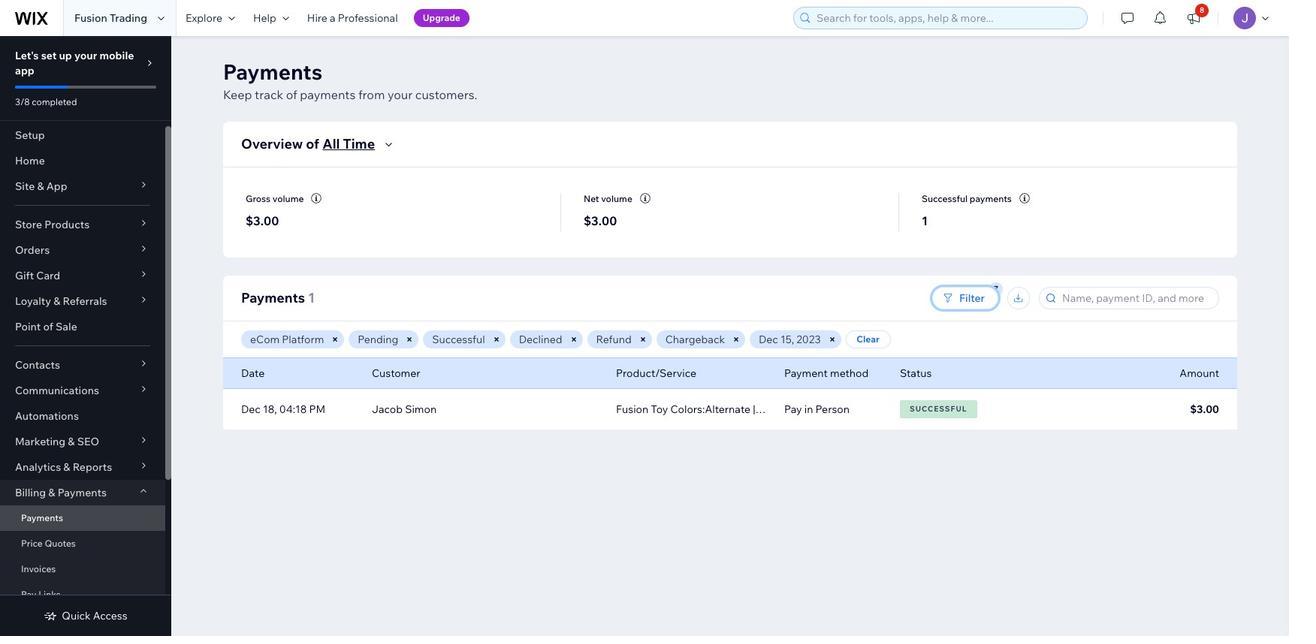 Task type: describe. For each thing, give the bounding box(es) containing it.
payments 1
[[241, 289, 315, 307]]

$3.00 for gross
[[246, 214, 279, 229]]

links
[[38, 589, 61, 601]]

help
[[253, 11, 276, 25]]

contacts
[[15, 359, 60, 372]]

contacts button
[[0, 353, 165, 378]]

payment method
[[785, 367, 869, 380]]

home link
[[0, 148, 165, 174]]

card
[[36, 269, 60, 283]]

gift card button
[[0, 263, 165, 289]]

customers.
[[416, 87, 478, 102]]

product/service
[[616, 367, 697, 380]]

help button
[[244, 0, 298, 36]]

jacob
[[372, 403, 403, 416]]

loyalty & referrals button
[[0, 289, 165, 314]]

dec 15, 2023
[[759, 333, 821, 347]]

completed
[[32, 96, 77, 107]]

marketing
[[15, 435, 66, 449]]

upgrade button
[[414, 9, 470, 27]]

ecom
[[250, 333, 280, 347]]

let's
[[15, 49, 39, 62]]

payments keep track of payments from your customers.
[[223, 59, 478, 102]]

quick access button
[[44, 610, 128, 623]]

hire a professional
[[307, 11, 398, 25]]

price
[[21, 538, 43, 549]]

text
[[758, 403, 779, 416]]

Name, payment ID, and more field
[[1058, 288, 1215, 309]]

of for overview of
[[306, 135, 320, 153]]

automations link
[[0, 404, 165, 429]]

2 horizontal spatial $3.00
[[1191, 403, 1220, 416]]

date
[[241, 367, 265, 380]]

communications
[[15, 384, 99, 398]]

customer
[[372, 367, 421, 380]]

pay links link
[[0, 583, 165, 608]]

keep
[[223, 87, 252, 102]]

fusion for fusion trading
[[74, 11, 107, 25]]

app
[[46, 180, 67, 193]]

mobile
[[100, 49, 134, 62]]

04:18
[[279, 403, 307, 416]]

site
[[15, 180, 35, 193]]

let's set up your mobile app
[[15, 49, 134, 77]]

payments for payments 1
[[241, 289, 305, 307]]

access
[[93, 610, 128, 623]]

refund
[[596, 333, 632, 347]]

1 horizontal spatial payments
[[970, 193, 1012, 204]]

quick
[[62, 610, 91, 623]]

your inside let's set up your mobile app
[[74, 49, 97, 62]]

store products
[[15, 218, 90, 232]]

pay in person
[[785, 403, 850, 416]]

method
[[831, 367, 869, 380]]

net
[[584, 193, 599, 204]]

8 button
[[1178, 0, 1211, 36]]

& for marketing
[[68, 435, 75, 449]]

filter button
[[933, 287, 999, 310]]

gross
[[246, 193, 271, 204]]

site & app button
[[0, 174, 165, 199]]

gift card
[[15, 269, 60, 283]]

of for point of sale
[[43, 320, 53, 334]]

explore
[[186, 11, 222, 25]]

sidebar element
[[0, 36, 171, 637]]

payments for payments keep track of payments from your customers.
[[223, 59, 323, 85]]

point
[[15, 320, 41, 334]]

2023
[[797, 333, 821, 347]]

orders button
[[0, 238, 165, 263]]

amount
[[1180, 367, 1220, 380]]

declined
[[519, 333, 563, 347]]

& for billing
[[48, 486, 55, 500]]

automations
[[15, 410, 79, 423]]

0 vertical spatial 1
[[922, 214, 928, 229]]

loyalty & referrals
[[15, 295, 107, 308]]

quick access
[[62, 610, 128, 623]]

seo
[[77, 435, 99, 449]]

overview of
[[241, 135, 320, 153]]

payments inside popup button
[[58, 486, 107, 500]]

15,
[[781, 333, 795, 347]]



Task type: locate. For each thing, give the bounding box(es) containing it.
1 vertical spatial fusion
[[616, 403, 649, 416]]

another
[[847, 403, 887, 416]]

0 vertical spatial dec
[[759, 333, 779, 347]]

a
[[330, 11, 336, 25]]

gift
[[15, 269, 34, 283]]

1 up platform
[[308, 289, 315, 307]]

point of sale link
[[0, 314, 165, 340]]

payments
[[223, 59, 323, 85], [241, 289, 305, 307], [58, 486, 107, 500], [21, 513, 63, 524]]

1
[[922, 214, 928, 229], [308, 289, 315, 307]]

payments inside 'link'
[[21, 513, 63, 524]]

pm
[[309, 403, 326, 416]]

orders
[[15, 244, 50, 257]]

1 vertical spatial your
[[388, 87, 413, 102]]

1 vertical spatial of
[[306, 135, 320, 153]]

of inside sidebar "element"
[[43, 320, 53, 334]]

your right up
[[74, 49, 97, 62]]

$3.00 down 'gross'
[[246, 214, 279, 229]]

1 vertical spatial 1
[[308, 289, 315, 307]]

all
[[323, 135, 340, 153]]

0 horizontal spatial your
[[74, 49, 97, 62]]

app
[[15, 64, 34, 77]]

0 horizontal spatial pay
[[21, 589, 36, 601]]

& left reports
[[63, 461, 70, 474]]

1 vertical spatial pay
[[21, 589, 36, 601]]

& for analytics
[[63, 461, 70, 474]]

simon
[[405, 403, 437, 416]]

payments inside payments keep track of payments from your customers.
[[300, 87, 356, 102]]

2 vertical spatial successful
[[910, 404, 968, 414]]

0 horizontal spatial $3.00
[[246, 214, 279, 229]]

0 horizontal spatial payments
[[300, 87, 356, 102]]

of
[[286, 87, 297, 102], [306, 135, 320, 153], [43, 320, 53, 334]]

& right loyalty
[[53, 295, 60, 308]]

price quotes link
[[0, 531, 165, 557]]

| left "another"
[[842, 403, 845, 416]]

setup
[[15, 129, 45, 142]]

0 horizontal spatial volume
[[273, 193, 304, 204]]

0 horizontal spatial dec
[[241, 403, 261, 416]]

track
[[255, 87, 283, 102]]

point of sale
[[15, 320, 77, 334]]

successful
[[922, 193, 968, 204], [432, 333, 485, 347], [910, 404, 968, 414]]

payments for payments
[[21, 513, 63, 524]]

fusion toy colors:alternate | text field???:yes | another field:
[[616, 403, 913, 416]]

billing & payments button
[[0, 480, 165, 506]]

& left seo
[[68, 435, 75, 449]]

2 volume from the left
[[601, 193, 633, 204]]

marketing & seo button
[[0, 429, 165, 455]]

2 horizontal spatial of
[[306, 135, 320, 153]]

products
[[44, 218, 90, 232]]

from
[[358, 87, 385, 102]]

dec for dec 15, 2023
[[759, 333, 779, 347]]

1 horizontal spatial volume
[[601, 193, 633, 204]]

0 horizontal spatial |
[[753, 403, 756, 416]]

payments up payments 'link'
[[58, 486, 107, 500]]

clear
[[857, 334, 880, 345]]

payments up track
[[223, 59, 323, 85]]

0 vertical spatial payments
[[300, 87, 356, 102]]

$3.00
[[246, 214, 279, 229], [584, 214, 617, 229], [1191, 403, 1220, 416]]

$3.00 for net
[[584, 214, 617, 229]]

1 horizontal spatial $3.00
[[584, 214, 617, 229]]

0 vertical spatial of
[[286, 87, 297, 102]]

pay inside sidebar "element"
[[21, 589, 36, 601]]

professional
[[338, 11, 398, 25]]

2 | from the left
[[842, 403, 845, 416]]

gross volume
[[246, 193, 304, 204]]

store
[[15, 218, 42, 232]]

volume
[[273, 193, 304, 204], [601, 193, 633, 204]]

$3.00 down net volume
[[584, 214, 617, 229]]

dec for dec 18, 04:18 pm
[[241, 403, 261, 416]]

0 horizontal spatial fusion
[[74, 11, 107, 25]]

price quotes
[[21, 538, 76, 549]]

0 vertical spatial pay
[[785, 403, 802, 416]]

1 vertical spatial payments
[[970, 193, 1012, 204]]

up
[[59, 49, 72, 62]]

18,
[[263, 403, 277, 416]]

pay for pay links
[[21, 589, 36, 601]]

1 horizontal spatial fusion
[[616, 403, 649, 416]]

0 horizontal spatial 1
[[308, 289, 315, 307]]

set
[[41, 49, 57, 62]]

of left all
[[306, 135, 320, 153]]

home
[[15, 154, 45, 168]]

volume right 'gross'
[[273, 193, 304, 204]]

& right site
[[37, 180, 44, 193]]

8
[[1200, 5, 1205, 15]]

pay left in
[[785, 403, 802, 416]]

dec 18, 04:18 pm
[[241, 403, 326, 416]]

0 horizontal spatial of
[[43, 320, 53, 334]]

fusion left toy
[[616, 403, 649, 416]]

0 vertical spatial successful
[[922, 193, 968, 204]]

upgrade
[[423, 12, 461, 23]]

volume for gross volume
[[273, 193, 304, 204]]

sale
[[56, 320, 77, 334]]

field:
[[889, 403, 913, 416]]

| left text
[[753, 403, 756, 416]]

1 down successful payments
[[922, 214, 928, 229]]

dec left 18,
[[241, 403, 261, 416]]

1 horizontal spatial |
[[842, 403, 845, 416]]

payments up ecom
[[241, 289, 305, 307]]

filter
[[960, 292, 985, 305]]

all time
[[323, 135, 375, 153]]

dec left 15,
[[759, 333, 779, 347]]

1 horizontal spatial 1
[[922, 214, 928, 229]]

of inside payments keep track of payments from your customers.
[[286, 87, 297, 102]]

1 horizontal spatial pay
[[785, 403, 802, 416]]

& for loyalty
[[53, 295, 60, 308]]

platform
[[282, 333, 324, 347]]

jacob simon
[[372, 403, 437, 416]]

1 vertical spatial successful
[[432, 333, 485, 347]]

communications button
[[0, 378, 165, 404]]

3/8 completed
[[15, 96, 77, 107]]

marketing & seo
[[15, 435, 99, 449]]

& inside "site & app" popup button
[[37, 180, 44, 193]]

pay
[[785, 403, 802, 416], [21, 589, 36, 601]]

& inside marketing & seo popup button
[[68, 435, 75, 449]]

volume for net volume
[[601, 193, 633, 204]]

& inside loyalty & referrals popup button
[[53, 295, 60, 308]]

1 | from the left
[[753, 403, 756, 416]]

fusion trading
[[74, 11, 147, 25]]

invoices
[[21, 564, 56, 575]]

& inside billing & payments popup button
[[48, 486, 55, 500]]

fusion left trading
[[74, 11, 107, 25]]

hire a professional link
[[298, 0, 407, 36]]

payments link
[[0, 506, 165, 531]]

person
[[816, 403, 850, 416]]

volume right the net
[[601, 193, 633, 204]]

2 vertical spatial of
[[43, 320, 53, 334]]

1 volume from the left
[[273, 193, 304, 204]]

trading
[[110, 11, 147, 25]]

1 vertical spatial dec
[[241, 403, 261, 416]]

billing
[[15, 486, 46, 500]]

chargeback
[[666, 333, 725, 347]]

ecom platform
[[250, 333, 324, 347]]

payment
[[785, 367, 828, 380]]

your right the from
[[388, 87, 413, 102]]

& right billing
[[48, 486, 55, 500]]

1 horizontal spatial your
[[388, 87, 413, 102]]

pay for pay in person
[[785, 403, 802, 416]]

3/8
[[15, 96, 30, 107]]

payments up price quotes
[[21, 513, 63, 524]]

fusion
[[74, 11, 107, 25], [616, 403, 649, 416]]

net volume
[[584, 193, 633, 204]]

& for site
[[37, 180, 44, 193]]

0 vertical spatial fusion
[[74, 11, 107, 25]]

Search for tools, apps, help & more... field
[[813, 8, 1083, 29]]

payments
[[300, 87, 356, 102], [970, 193, 1012, 204]]

of right track
[[286, 87, 297, 102]]

colors:alternate
[[671, 403, 751, 416]]

billing & payments
[[15, 486, 107, 500]]

analytics & reports button
[[0, 455, 165, 480]]

1 horizontal spatial of
[[286, 87, 297, 102]]

reports
[[73, 461, 112, 474]]

fusion for fusion toy colors:alternate | text field???:yes | another field:
[[616, 403, 649, 416]]

payments inside payments keep track of payments from your customers.
[[223, 59, 323, 85]]

analytics & reports
[[15, 461, 112, 474]]

pay left links
[[21, 589, 36, 601]]

your inside payments keep track of payments from your customers.
[[388, 87, 413, 102]]

1 horizontal spatial dec
[[759, 333, 779, 347]]

of left sale
[[43, 320, 53, 334]]

& inside analytics & reports popup button
[[63, 461, 70, 474]]

0 vertical spatial your
[[74, 49, 97, 62]]

pending
[[358, 333, 399, 347]]

overview
[[241, 135, 303, 153]]

successful payments
[[922, 193, 1012, 204]]

loyalty
[[15, 295, 51, 308]]

referrals
[[63, 295, 107, 308]]

$3.00 down amount
[[1191, 403, 1220, 416]]



Task type: vqa. For each thing, say whether or not it's contained in the screenshot.
the right '$3.00'
yes



